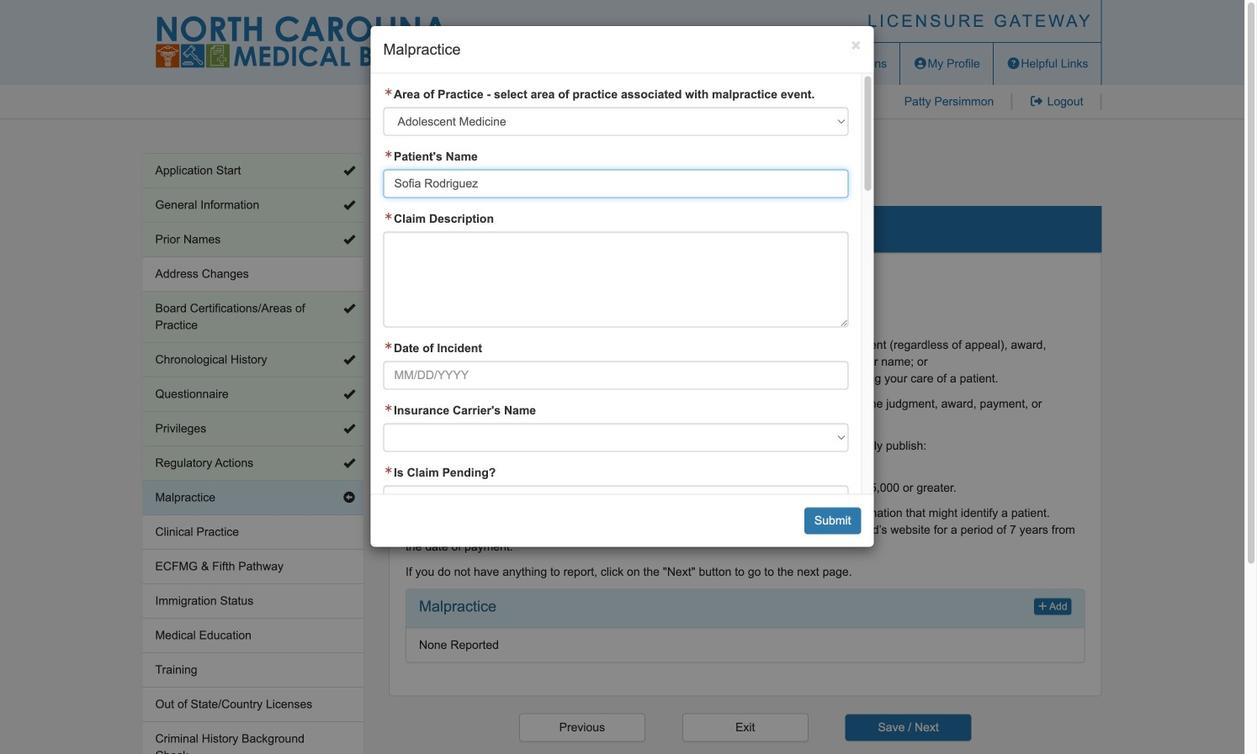 Task type: locate. For each thing, give the bounding box(es) containing it.
3 ok image from the top
[[343, 303, 355, 315]]

ok image
[[343, 165, 355, 177], [343, 423, 355, 435]]

None text field
[[383, 232, 849, 328]]

1 vertical spatial ok image
[[343, 423, 355, 435]]

6 ok image from the top
[[343, 458, 355, 470]]

None submit
[[804, 508, 861, 535], [845, 715, 972, 742], [804, 508, 861, 535], [845, 715, 972, 742]]

fw image
[[383, 150, 394, 159], [383, 213, 394, 221], [383, 342, 394, 351], [383, 405, 394, 413]]

1 ok image from the top
[[343, 199, 355, 211]]

1 vertical spatial fw image
[[383, 467, 394, 475]]

north carolina medical board logo image
[[155, 16, 450, 68]]

1 fw image from the top
[[383, 88, 394, 97]]

user circle image
[[913, 58, 928, 69]]

fw image
[[383, 88, 394, 97], [383, 467, 394, 475]]

0 vertical spatial fw image
[[383, 88, 394, 97]]

None button
[[519, 714, 645, 743], [682, 714, 809, 743], [519, 714, 645, 743], [682, 714, 809, 743]]

MM/DD/YYYY text field
[[383, 362, 849, 390]]

1 fw image from the top
[[383, 150, 394, 159]]

0 vertical spatial ok image
[[343, 165, 355, 177]]

None text field
[[383, 170, 849, 198]]

2 fw image from the top
[[383, 213, 394, 221]]

ok image
[[343, 199, 355, 211], [343, 234, 355, 246], [343, 303, 355, 315], [343, 354, 355, 366], [343, 389, 355, 401], [343, 458, 355, 470]]



Task type: describe. For each thing, give the bounding box(es) containing it.
sign out image
[[1029, 96, 1044, 107]]

circle arrow left image
[[343, 492, 355, 504]]

2 fw image from the top
[[383, 467, 394, 475]]

2 ok image from the top
[[343, 423, 355, 435]]

1 ok image from the top
[[343, 165, 355, 177]]

2 ok image from the top
[[343, 234, 355, 246]]

question circle image
[[1006, 58, 1021, 69]]

3 fw image from the top
[[383, 342, 394, 351]]

5 ok image from the top
[[343, 389, 355, 401]]

plus image
[[1038, 602, 1047, 612]]

4 ok image from the top
[[343, 354, 355, 366]]

4 fw image from the top
[[383, 405, 394, 413]]



Task type: vqa. For each thing, say whether or not it's contained in the screenshot.
fw Icon to the top
no



